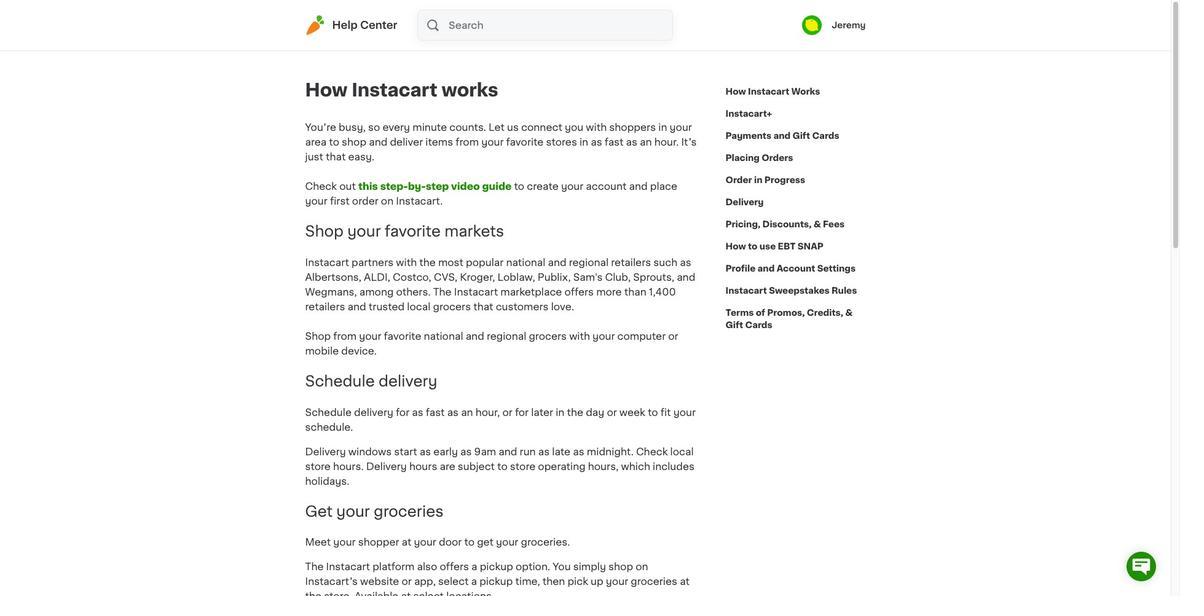 Task type: locate. For each thing, give the bounding box(es) containing it.
1 vertical spatial &
[[845, 309, 853, 317]]

popular
[[466, 257, 504, 267]]

2 for from the left
[[515, 407, 529, 417]]

1 horizontal spatial local
[[670, 447, 694, 457]]

website
[[360, 577, 399, 587]]

and up orders
[[774, 132, 791, 140]]

and up publix,
[[548, 257, 567, 267]]

0 vertical spatial check
[[305, 181, 337, 191]]

pickup down get
[[480, 562, 513, 572]]

0 vertical spatial that
[[326, 152, 346, 162]]

customers
[[496, 302, 549, 312]]

the
[[419, 257, 436, 267], [567, 407, 583, 417], [305, 592, 322, 596]]

door
[[439, 538, 462, 547]]

fast up early
[[426, 407, 445, 417]]

retailers down 'wegmans,'
[[305, 302, 345, 312]]

1 horizontal spatial offers
[[565, 287, 594, 297]]

how inside how to use ebt snap link
[[726, 242, 746, 251]]

1 horizontal spatial regional
[[569, 257, 609, 267]]

1 horizontal spatial for
[[515, 407, 529, 417]]

favorite down us
[[506, 137, 544, 147]]

as right such
[[680, 257, 691, 267]]

a up locations.
[[471, 577, 477, 587]]

regional down customers
[[487, 331, 526, 341]]

1 horizontal spatial an
[[640, 137, 652, 147]]

fast down shoppers
[[605, 137, 624, 147]]

in right later
[[556, 407, 565, 417]]

store
[[305, 461, 331, 471], [510, 461, 536, 471]]

2 store from the left
[[510, 461, 536, 471]]

Search search field
[[448, 10, 672, 40]]

for up start on the left bottom of the page
[[396, 407, 410, 417]]

shop up mobile
[[305, 331, 331, 341]]

the inside instacart partners with the most popular national and regional retailers such as albertsons, aldi, costco, cvs, kroger, loblaw, publix, sam's club, sprouts, and wegmans, among others. the instacart marketplace offers more than 1,400 retailers and trusted local grocers that customers love.
[[419, 257, 436, 267]]

1 vertical spatial the
[[567, 407, 583, 417]]

hours.
[[333, 461, 364, 471]]

cards
[[812, 132, 840, 140], [745, 321, 773, 330]]

shop
[[305, 224, 344, 238], [305, 331, 331, 341]]

0 horizontal spatial for
[[396, 407, 410, 417]]

0 horizontal spatial offers
[[440, 562, 469, 572]]

0 horizontal spatial grocers
[[433, 302, 471, 312]]

local up includes
[[670, 447, 694, 457]]

meet
[[305, 538, 331, 547]]

later
[[531, 407, 553, 417]]

of
[[756, 309, 765, 317]]

1 horizontal spatial fast
[[605, 137, 624, 147]]

1 horizontal spatial cards
[[812, 132, 840, 140]]

1 vertical spatial pickup
[[480, 577, 513, 587]]

0 vertical spatial an
[[640, 137, 652, 147]]

schedule down mobile
[[305, 374, 375, 388]]

1 vertical spatial offers
[[440, 562, 469, 572]]

0 vertical spatial with
[[586, 122, 607, 132]]

1 vertical spatial groceries
[[631, 577, 678, 587]]

platform
[[373, 562, 415, 572]]

in right order
[[754, 176, 763, 184]]

0 horizontal spatial national
[[424, 331, 463, 341]]

offers inside the instacart platform also offers a pickup option. you simply shop on instacart's website or app, select a pickup time, then pick up your groceries at the store. available at select locations.
[[440, 562, 469, 572]]

to create your account and place your first order on instacart.
[[305, 181, 677, 206]]

1 horizontal spatial the
[[419, 257, 436, 267]]

0 vertical spatial at
[[402, 538, 412, 547]]

windows
[[348, 447, 392, 457]]

how instacart works
[[305, 81, 498, 99]]

0 horizontal spatial groceries
[[374, 504, 444, 519]]

1 horizontal spatial from
[[456, 137, 479, 147]]

with inside shop from your favorite national and regional grocers with your computer or mobile device.
[[569, 331, 590, 341]]

the inside schedule delivery for as fast as an hour, or for later in the day or week to fit your schedule.
[[567, 407, 583, 417]]

so
[[368, 122, 380, 132]]

national inside instacart partners with the most popular national and regional retailers such as albertsons, aldi, costco, cvs, kroger, loblaw, publix, sam's club, sprouts, and wegmans, among others. the instacart marketplace offers more than 1,400 retailers and trusted local grocers that customers love.
[[506, 257, 546, 267]]

1 shop from the top
[[305, 224, 344, 238]]

busy,
[[339, 122, 366, 132]]

delivery down 'schedule.'
[[305, 447, 346, 457]]

snap
[[798, 242, 824, 251]]

wegmans,
[[305, 287, 357, 297]]

2 vertical spatial the
[[305, 592, 322, 596]]

0 vertical spatial from
[[456, 137, 479, 147]]

1 vertical spatial fast
[[426, 407, 445, 417]]

select up locations.
[[438, 577, 469, 587]]

instacart.
[[396, 196, 443, 206]]

0 horizontal spatial check
[[305, 181, 337, 191]]

offers down sam's
[[565, 287, 594, 297]]

delivery inside schedule delivery for as fast as an hour, or for later in the day or week to fit your schedule.
[[354, 407, 393, 417]]

a down get
[[472, 562, 477, 572]]

that
[[326, 152, 346, 162], [473, 302, 493, 312]]

2 vertical spatial at
[[401, 592, 411, 596]]

grocers
[[433, 302, 471, 312], [529, 331, 567, 341]]

as right run
[[538, 447, 550, 457]]

the down instacart's
[[305, 592, 322, 596]]

as right the "late"
[[573, 447, 584, 457]]

2 horizontal spatial delivery
[[726, 198, 764, 207]]

us
[[507, 122, 519, 132]]

it's
[[681, 137, 697, 147]]

that inside you're busy, so every minute counts. let us connect you with shoppers in your area to shop and deliver items from your favorite stores in as fast as an hour. it's just that easy.
[[326, 152, 346, 162]]

the down 'cvs,'
[[433, 287, 452, 297]]

or right "computer"
[[668, 331, 678, 341]]

shop inside shop from your favorite national and regional grocers with your computer or mobile device.
[[305, 331, 331, 341]]

1 horizontal spatial gift
[[793, 132, 810, 140]]

1 schedule from the top
[[305, 374, 375, 388]]

the left day
[[567, 407, 583, 417]]

0 vertical spatial regional
[[569, 257, 609, 267]]

national inside shop from your favorite national and regional grocers with your computer or mobile device.
[[424, 331, 463, 341]]

discounts,
[[763, 220, 812, 229]]

store down run
[[510, 461, 536, 471]]

0 horizontal spatial gift
[[726, 321, 743, 330]]

1 vertical spatial shop
[[305, 331, 331, 341]]

0 horizontal spatial on
[[381, 196, 394, 206]]

1 vertical spatial national
[[424, 331, 463, 341]]

delivery for delivery windows start as early as 9am and run as late as midnight. check local store hours. delivery hours are subject to store operating hours, which includes holidays.
[[305, 447, 346, 457]]

with down love.
[[569, 331, 590, 341]]

with right you
[[586, 122, 607, 132]]

profile
[[726, 264, 756, 273]]

your
[[670, 122, 692, 132], [481, 137, 504, 147], [561, 181, 584, 191], [305, 196, 328, 206], [347, 224, 381, 238], [359, 331, 381, 341], [593, 331, 615, 341], [674, 407, 696, 417], [336, 504, 370, 519], [333, 538, 356, 547], [414, 538, 436, 547], [496, 538, 518, 547], [606, 577, 628, 587]]

every
[[383, 122, 410, 132]]

terms
[[726, 309, 754, 317]]

0 vertical spatial the
[[433, 287, 452, 297]]

an down shoppers
[[640, 137, 652, 147]]

0 vertical spatial national
[[506, 257, 546, 267]]

as up subject
[[461, 447, 472, 457]]

grocers down love.
[[529, 331, 567, 341]]

operating
[[538, 461, 586, 471]]

and inside shop from your favorite national and regional grocers with your computer or mobile device.
[[466, 331, 484, 341]]

with up "costco,"
[[396, 257, 417, 267]]

2 schedule from the top
[[305, 407, 352, 417]]

retailers up club,
[[611, 257, 651, 267]]

that down kroger,
[[473, 302, 493, 312]]

an left hour,
[[461, 407, 473, 417]]

on right simply
[[636, 562, 648, 572]]

1 vertical spatial select
[[413, 592, 444, 596]]

local down others.
[[407, 302, 431, 312]]

with
[[586, 122, 607, 132], [396, 257, 417, 267], [569, 331, 590, 341]]

0 horizontal spatial cards
[[745, 321, 773, 330]]

an inside you're busy, so every minute counts. let us connect you with shoppers in your area to shop and deliver items from your favorite stores in as fast as an hour. it's just that easy.
[[640, 137, 652, 147]]

grocers inside instacart partners with the most popular national and regional retailers such as albertsons, aldi, costco, cvs, kroger, loblaw, publix, sam's club, sprouts, and wegmans, among others. the instacart marketplace offers more than 1,400 retailers and trusted local grocers that customers love.
[[433, 302, 471, 312]]

grocers down 'cvs,'
[[433, 302, 471, 312]]

2 vertical spatial with
[[569, 331, 590, 341]]

early
[[434, 447, 458, 457]]

or
[[668, 331, 678, 341], [503, 407, 513, 417], [607, 407, 617, 417], [402, 577, 412, 587]]

and down use
[[758, 264, 775, 273]]

as left hour,
[[447, 407, 459, 417]]

to left use
[[748, 242, 758, 251]]

0 horizontal spatial local
[[407, 302, 431, 312]]

with inside you're busy, so every minute counts. let us connect you with shoppers in your area to shop and deliver items from your favorite stores in as fast as an hour. it's just that easy.
[[586, 122, 607, 132]]

how to use ebt snap
[[726, 242, 824, 251]]

offers
[[565, 287, 594, 297], [440, 562, 469, 572]]

or inside the instacart platform also offers a pickup option. you simply shop on instacart's website or app, select a pickup time, then pick up your groceries at the store. available at select locations.
[[402, 577, 412, 587]]

1 horizontal spatial check
[[636, 447, 668, 457]]

hours
[[409, 461, 437, 471]]

schedule up 'schedule.'
[[305, 407, 352, 417]]

pickup up locations.
[[480, 577, 513, 587]]

0 horizontal spatial shop
[[342, 137, 366, 147]]

an inside schedule delivery for as fast as an hour, or for later in the day or week to fit your schedule.
[[461, 407, 473, 417]]

0 vertical spatial retailers
[[611, 257, 651, 267]]

0 vertical spatial schedule
[[305, 374, 375, 388]]

help center link
[[305, 15, 397, 35]]

shop right simply
[[609, 562, 633, 572]]

and inside 'to create your account and place your first order on instacart.'
[[629, 181, 648, 191]]

0 horizontal spatial delivery
[[305, 447, 346, 457]]

your inside the instacart platform also offers a pickup option. you simply shop on instacart's website or app, select a pickup time, then pick up your groceries at the store. available at select locations.
[[606, 577, 628, 587]]

computer
[[618, 331, 666, 341]]

1 horizontal spatial groceries
[[631, 577, 678, 587]]

groceries inside the instacart platform also offers a pickup option. you simply shop on instacart's website or app, select a pickup time, then pick up your groceries at the store. available at select locations.
[[631, 577, 678, 587]]

& down rules
[[845, 309, 853, 317]]

offers down door
[[440, 562, 469, 572]]

2 pickup from the top
[[480, 577, 513, 587]]

1 horizontal spatial store
[[510, 461, 536, 471]]

1 vertical spatial schedule
[[305, 407, 352, 417]]

0 horizontal spatial regional
[[487, 331, 526, 341]]

fit
[[661, 407, 671, 417]]

1 vertical spatial an
[[461, 407, 473, 417]]

on inside 'to create your account and place your first order on instacart.'
[[381, 196, 394, 206]]

0 horizontal spatial the
[[305, 592, 322, 596]]

as up start on the left bottom of the page
[[412, 407, 423, 417]]

1 horizontal spatial grocers
[[529, 331, 567, 341]]

jeremy link
[[802, 15, 866, 35]]

how inside how instacart works link
[[726, 87, 746, 96]]

club,
[[605, 272, 631, 282]]

1 horizontal spatial national
[[506, 257, 546, 267]]

just
[[305, 152, 323, 162]]

1 vertical spatial cards
[[745, 321, 773, 330]]

publix,
[[538, 272, 571, 282]]

from inside shop from your favorite national and regional grocers with your computer or mobile device.
[[333, 331, 357, 341]]

step
[[426, 181, 449, 191]]

check up which at the bottom right
[[636, 447, 668, 457]]

instacart up every
[[352, 81, 438, 99]]

that right just
[[326, 152, 346, 162]]

1 horizontal spatial on
[[636, 562, 648, 572]]

select down "app," on the bottom left of page
[[413, 592, 444, 596]]

0 horizontal spatial the
[[305, 562, 324, 572]]

and down such
[[677, 272, 696, 282]]

placing
[[726, 154, 760, 162]]

how up profile on the right of the page
[[726, 242, 746, 251]]

gift down terms
[[726, 321, 743, 330]]

1 horizontal spatial delivery
[[366, 461, 407, 471]]

your inside schedule delivery for as fast as an hour, or for later in the day or week to fit your schedule.
[[674, 407, 696, 417]]

0 vertical spatial grocers
[[433, 302, 471, 312]]

device.
[[341, 346, 377, 356]]

0 horizontal spatial fast
[[426, 407, 445, 417]]

shop inside the instacart platform also offers a pickup option. you simply shop on instacart's website or app, select a pickup time, then pick up your groceries at the store. available at select locations.
[[609, 562, 633, 572]]

0 vertical spatial delivery
[[379, 374, 438, 388]]

0 vertical spatial the
[[419, 257, 436, 267]]

how up you're
[[305, 81, 348, 99]]

1 vertical spatial the
[[305, 562, 324, 572]]

for left later
[[515, 407, 529, 417]]

1 horizontal spatial shop
[[609, 562, 633, 572]]

& left the fees
[[814, 220, 821, 229]]

1 vertical spatial delivery
[[305, 447, 346, 457]]

fast
[[605, 137, 624, 147], [426, 407, 445, 417]]

how up instacart+
[[726, 87, 746, 96]]

pickup
[[480, 562, 513, 572], [480, 577, 513, 587]]

&
[[814, 220, 821, 229], [845, 309, 853, 317]]

from down "counts."
[[456, 137, 479, 147]]

0 horizontal spatial store
[[305, 461, 331, 471]]

includes
[[653, 461, 695, 471]]

cards down works
[[812, 132, 840, 140]]

0 vertical spatial shop
[[342, 137, 366, 147]]

0 vertical spatial &
[[814, 220, 821, 229]]

which
[[621, 461, 650, 471]]

0 vertical spatial local
[[407, 302, 431, 312]]

national
[[506, 257, 546, 267], [424, 331, 463, 341]]

1 vertical spatial on
[[636, 562, 648, 572]]

fast inside schedule delivery for as fast as an hour, or for later in the day or week to fit your schedule.
[[426, 407, 445, 417]]

regional
[[569, 257, 609, 267], [487, 331, 526, 341]]

2 shop from the top
[[305, 331, 331, 341]]

0 vertical spatial delivery
[[726, 198, 764, 207]]

to right area
[[329, 137, 339, 147]]

1 vertical spatial that
[[473, 302, 493, 312]]

gift
[[793, 132, 810, 140], [726, 321, 743, 330]]

delivery for delivery
[[726, 198, 764, 207]]

1 vertical spatial regional
[[487, 331, 526, 341]]

1 horizontal spatial the
[[433, 287, 452, 297]]

and
[[774, 132, 791, 140], [369, 137, 388, 147], [629, 181, 648, 191], [548, 257, 567, 267], [758, 264, 775, 273], [677, 272, 696, 282], [348, 302, 366, 312], [466, 331, 484, 341], [499, 447, 517, 457]]

groceries.
[[521, 538, 570, 547]]

the
[[433, 287, 452, 297], [305, 562, 324, 572]]

to inside delivery windows start as early as 9am and run as late as midnight. check local store hours. delivery hours are subject to store operating hours, which includes holidays.
[[497, 461, 508, 471]]

and down so
[[369, 137, 388, 147]]

favorite inside shop from your favorite national and regional grocers with your computer or mobile device.
[[384, 331, 421, 341]]

and left run
[[499, 447, 517, 457]]

jeremy
[[832, 21, 866, 30]]

gift up orders
[[793, 132, 810, 140]]

store up holidays.
[[305, 461, 331, 471]]

schedule for schedule delivery for as fast as an hour, or for later in the day or week to fit your schedule.
[[305, 407, 352, 417]]

0 vertical spatial fast
[[605, 137, 624, 147]]

1 vertical spatial from
[[333, 331, 357, 341]]

favorite down the instacart.
[[385, 224, 441, 238]]

favorite down trusted
[[384, 331, 421, 341]]

favorite inside you're busy, so every minute counts. let us connect you with shoppers in your area to shop and deliver items from your favorite stores in as fast as an hour. it's just that easy.
[[506, 137, 544, 147]]

2 horizontal spatial the
[[567, 407, 583, 417]]

1 vertical spatial gift
[[726, 321, 743, 330]]

cards inside terms of promos, credits, & gift cards
[[745, 321, 773, 330]]

fast inside you're busy, so every minute counts. let us connect you with shoppers in your area to shop and deliver items from your favorite stores in as fast as an hour. it's just that easy.
[[605, 137, 624, 147]]

instacart image
[[305, 15, 325, 35]]

mobile
[[305, 346, 339, 356]]

the up "costco,"
[[419, 257, 436, 267]]

stores
[[546, 137, 577, 147]]

help center
[[332, 20, 397, 30]]

0 vertical spatial shop
[[305, 224, 344, 238]]

shop your favorite markets
[[305, 224, 504, 238]]

delivery down windows
[[366, 461, 407, 471]]

order
[[352, 196, 379, 206]]

sam's
[[573, 272, 603, 282]]

how for how instacart works
[[726, 87, 746, 96]]

national down others.
[[424, 331, 463, 341]]

0 vertical spatial cards
[[812, 132, 840, 140]]

a
[[472, 562, 477, 572], [471, 577, 477, 587]]

markets
[[445, 224, 504, 238]]

1 vertical spatial with
[[396, 257, 417, 267]]

1 vertical spatial delivery
[[354, 407, 393, 417]]

loblaw,
[[498, 272, 535, 282]]

and down instacart partners with the most popular national and regional retailers such as albertsons, aldi, costco, cvs, kroger, loblaw, publix, sam's club, sprouts, and wegmans, among others. the instacart marketplace offers more than 1,400 retailers and trusted local grocers that customers love.
[[466, 331, 484, 341]]

0 vertical spatial offers
[[565, 287, 594, 297]]

how to use ebt snap link
[[726, 235, 824, 258]]

select
[[438, 577, 469, 587], [413, 592, 444, 596]]

national up "loblaw,"
[[506, 257, 546, 267]]

and inside you're busy, so every minute counts. let us connect you with shoppers in your area to shop and deliver items from your favorite stores in as fast as an hour. it's just that easy.
[[369, 137, 388, 147]]

late
[[552, 447, 571, 457]]

in up hour.
[[659, 122, 667, 132]]

1 vertical spatial local
[[670, 447, 694, 457]]

and left place
[[629, 181, 648, 191]]

to right subject
[[497, 461, 508, 471]]

2 vertical spatial favorite
[[384, 331, 421, 341]]

from up device.
[[333, 331, 357, 341]]

account
[[777, 264, 815, 273]]

to right guide
[[514, 181, 525, 191]]

1 horizontal spatial that
[[473, 302, 493, 312]]

groceries right up
[[631, 577, 678, 587]]

0 vertical spatial a
[[472, 562, 477, 572]]

cards down of
[[745, 321, 773, 330]]

albertsons,
[[305, 272, 361, 282]]

instacart down kroger,
[[454, 287, 498, 297]]

1 horizontal spatial &
[[845, 309, 853, 317]]

or left "app," on the bottom left of page
[[402, 577, 412, 587]]

check up first
[[305, 181, 337, 191]]

instacart+
[[726, 109, 772, 118]]

the up instacart's
[[305, 562, 324, 572]]

on down step-
[[381, 196, 394, 206]]

0 horizontal spatial that
[[326, 152, 346, 162]]

schedule inside schedule delivery for as fast as an hour, or for later in the day or week to fit your schedule.
[[305, 407, 352, 417]]

0 horizontal spatial an
[[461, 407, 473, 417]]

instacart+ link
[[726, 103, 772, 125]]

regional up sam's
[[569, 257, 609, 267]]

step-
[[380, 181, 408, 191]]

0 horizontal spatial retailers
[[305, 302, 345, 312]]

0 vertical spatial gift
[[793, 132, 810, 140]]

instacart up instacart's
[[326, 562, 370, 572]]

shop down busy,
[[342, 137, 366, 147]]

favorite
[[506, 137, 544, 147], [385, 224, 441, 238], [384, 331, 421, 341]]

the inside instacart partners with the most popular national and regional retailers such as albertsons, aldi, costco, cvs, kroger, loblaw, publix, sam's club, sprouts, and wegmans, among others. the instacart marketplace offers more than 1,400 retailers and trusted local grocers that customers love.
[[433, 287, 452, 297]]

shop down first
[[305, 224, 344, 238]]



Task type: vqa. For each thing, say whether or not it's contained in the screenshot.
Green Mountain Coffee Roasters Cinnamon Sugar Cookie K-Cup Pods
no



Task type: describe. For each thing, give the bounding box(es) containing it.
1 pickup from the top
[[480, 562, 513, 572]]

center
[[360, 20, 397, 30]]

instacart up albertsons,
[[305, 257, 349, 267]]

you're busy, so every minute counts. let us connect you with shoppers in your area to shop and deliver items from your favorite stores in as fast as an hour. it's just that easy.
[[305, 122, 697, 162]]

then
[[543, 577, 565, 587]]

app,
[[414, 577, 436, 587]]

midnight.
[[587, 447, 634, 457]]

and inside delivery windows start as early as 9am and run as late as midnight. check local store hours. delivery hours are subject to store operating hours, which includes holidays.
[[499, 447, 517, 457]]

terms of promos, credits, & gift cards link
[[726, 302, 866, 336]]

as down shoppers
[[626, 137, 638, 147]]

order in progress
[[726, 176, 805, 184]]

instacart sweepstakes rules link
[[726, 280, 857, 302]]

this
[[358, 181, 378, 191]]

in down you
[[580, 137, 588, 147]]

deliver
[[390, 137, 423, 147]]

to inside you're busy, so every minute counts. let us connect you with shoppers in your area to shop and deliver items from your favorite stores in as fast as an hour. it's just that easy.
[[329, 137, 339, 147]]

1 horizontal spatial retailers
[[611, 257, 651, 267]]

the inside the instacart platform also offers a pickup option. you simply shop on instacart's website or app, select a pickup time, then pick up your groceries at the store. available at select locations.
[[305, 562, 324, 572]]

shop for shop your favorite markets
[[305, 224, 344, 238]]

costco,
[[393, 272, 431, 282]]

settings
[[817, 264, 856, 273]]

up
[[591, 577, 604, 587]]

1 vertical spatial retailers
[[305, 302, 345, 312]]

regional inside shop from your favorite national and regional grocers with your computer or mobile device.
[[487, 331, 526, 341]]

delivery windows start as early as 9am and run as late as midnight. check local store hours. delivery hours are subject to store operating hours, which includes holidays.
[[305, 447, 695, 486]]

and inside payments and gift cards link
[[774, 132, 791, 140]]

marketplace
[[501, 287, 562, 297]]

local inside delivery windows start as early as 9am and run as late as midnight. check local store hours. delivery hours are subject to store operating hours, which includes holidays.
[[670, 447, 694, 457]]

from inside you're busy, so every minute counts. let us connect you with shoppers in your area to shop and deliver items from your favorite stores in as fast as an hour. it's just that easy.
[[456, 137, 479, 147]]

more
[[596, 287, 622, 297]]

progress
[[765, 176, 805, 184]]

1 vertical spatial favorite
[[385, 224, 441, 238]]

offers inside instacart partners with the most popular national and regional retailers such as albertsons, aldi, costco, cvs, kroger, loblaw, publix, sam's club, sprouts, and wegmans, among others. the instacart marketplace offers more than 1,400 retailers and trusted local grocers that customers love.
[[565, 287, 594, 297]]

run
[[520, 447, 536, 457]]

to inside schedule delivery for as fast as an hour, or for later in the day or week to fit your schedule.
[[648, 407, 658, 417]]

on inside the instacart platform also offers a pickup option. you simply shop on instacart's website or app, select a pickup time, then pick up your groceries at the store. available at select locations.
[[636, 562, 648, 572]]

day
[[586, 407, 605, 417]]

video
[[451, 181, 480, 191]]

shopper
[[358, 538, 399, 547]]

items
[[426, 137, 453, 147]]

than
[[624, 287, 647, 297]]

profile and account settings
[[726, 264, 856, 273]]

1 vertical spatial at
[[680, 577, 690, 587]]

instacart down profile on the right of the page
[[726, 286, 767, 295]]

and down among
[[348, 302, 366, 312]]

delivery for schedule delivery for as fast as an hour, or for later in the day or week to fit your schedule.
[[354, 407, 393, 417]]

how instacart works link
[[726, 81, 820, 103]]

that inside instacart partners with the most popular national and regional retailers such as albertsons, aldi, costco, cvs, kroger, loblaw, publix, sam's club, sprouts, and wegmans, among others. the instacart marketplace offers more than 1,400 retailers and trusted local grocers that customers love.
[[473, 302, 493, 312]]

credits,
[[807, 309, 843, 317]]

or right day
[[607, 407, 617, 417]]

user avatar image
[[802, 15, 822, 35]]

locations.
[[446, 592, 494, 596]]

meet your shopper at your door to get your groceries.
[[305, 538, 573, 547]]

shop inside you're busy, so every minute counts. let us connect you with shoppers in your area to shop and deliver items from your favorite stores in as fast as an hour. it's just that easy.
[[342, 137, 366, 147]]

kroger,
[[460, 272, 495, 282]]

available
[[355, 592, 399, 596]]

promos,
[[767, 309, 805, 317]]

as inside instacart partners with the most popular national and regional retailers such as albertsons, aldi, costco, cvs, kroger, loblaw, publix, sam's club, sprouts, and wegmans, among others. the instacart marketplace offers more than 1,400 retailers and trusted local grocers that customers love.
[[680, 257, 691, 267]]

hour,
[[476, 407, 500, 417]]

easy.
[[348, 152, 375, 162]]

grocers inside shop from your favorite national and regional grocers with your computer or mobile device.
[[529, 331, 567, 341]]

local inside instacart partners with the most popular national and regional retailers such as albertsons, aldi, costco, cvs, kroger, loblaw, publix, sam's club, sprouts, and wegmans, among others. the instacart marketplace offers more than 1,400 retailers and trusted local grocers that customers love.
[[407, 302, 431, 312]]

shoppers
[[609, 122, 656, 132]]

1 for from the left
[[396, 407, 410, 417]]

or inside shop from your favorite national and regional grocers with your computer or mobile device.
[[668, 331, 678, 341]]

fees
[[823, 220, 845, 229]]

as up hours
[[420, 447, 431, 457]]

regional inside instacart partners with the most popular national and regional retailers such as albertsons, aldi, costco, cvs, kroger, loblaw, publix, sam's club, sprouts, and wegmans, among others. the instacart marketplace offers more than 1,400 retailers and trusted local grocers that customers love.
[[569, 257, 609, 267]]

0 horizontal spatial &
[[814, 220, 821, 229]]

and inside profile and account settings 'link'
[[758, 264, 775, 273]]

by-
[[408, 181, 426, 191]]

delivery for schedule delivery
[[379, 374, 438, 388]]

how instacart works
[[726, 87, 820, 96]]

order
[[726, 176, 752, 184]]

to inside 'to create your account and place your first order on instacart.'
[[514, 181, 525, 191]]

account
[[586, 181, 627, 191]]

2 vertical spatial delivery
[[366, 461, 407, 471]]

get your groceries
[[305, 504, 444, 519]]

how for how to use ebt snap
[[726, 242, 746, 251]]

profile and account settings link
[[726, 258, 856, 280]]

ebt
[[778, 242, 796, 251]]

place
[[650, 181, 677, 191]]

such
[[654, 257, 678, 267]]

to left get
[[464, 538, 475, 547]]

get
[[305, 504, 333, 519]]

shop for shop from your favorite national and regional grocers with your computer or mobile device.
[[305, 331, 331, 341]]

hours,
[[588, 461, 619, 471]]

1 store from the left
[[305, 461, 331, 471]]

works
[[442, 81, 498, 99]]

most
[[438, 257, 464, 267]]

instacart inside the instacart platform also offers a pickup option. you simply shop on instacart's website or app, select a pickup time, then pick up your groceries at the store. available at select locations.
[[326, 562, 370, 572]]

0 vertical spatial select
[[438, 577, 469, 587]]

gift inside payments and gift cards link
[[793, 132, 810, 140]]

use
[[760, 242, 776, 251]]

rules
[[832, 286, 857, 295]]

terms of promos, credits, & gift cards
[[726, 309, 853, 330]]

placing orders
[[726, 154, 793, 162]]

week
[[620, 407, 645, 417]]

pick
[[568, 577, 588, 587]]

counts.
[[450, 122, 486, 132]]

or right hour,
[[503, 407, 513, 417]]

this step-by-step video guide link
[[358, 181, 512, 191]]

first
[[330, 196, 350, 206]]

store.
[[324, 592, 352, 596]]

instacart's
[[305, 577, 358, 587]]

connect
[[521, 122, 562, 132]]

in inside schedule delivery for as fast as an hour, or for later in the day or week to fit your schedule.
[[556, 407, 565, 417]]

time,
[[516, 577, 540, 587]]

payments and gift cards
[[726, 132, 840, 140]]

the inside the instacart platform also offers a pickup option. you simply shop on instacart's website or app, select a pickup time, then pick up your groceries at the store. available at select locations.
[[305, 592, 322, 596]]

cvs,
[[434, 272, 458, 282]]

schedule for schedule delivery
[[305, 374, 375, 388]]

subject
[[458, 461, 495, 471]]

1,400
[[649, 287, 676, 297]]

as right stores
[[591, 137, 602, 147]]

how for how instacart works
[[305, 81, 348, 99]]

with inside instacart partners with the most popular national and regional retailers such as albertsons, aldi, costco, cvs, kroger, loblaw, publix, sam's club, sprouts, and wegmans, among others. the instacart marketplace offers more than 1,400 retailers and trusted local grocers that customers love.
[[396, 257, 417, 267]]

& inside terms of promos, credits, & gift cards
[[845, 309, 853, 317]]

gift inside terms of promos, credits, & gift cards
[[726, 321, 743, 330]]

instacart up instacart+ link
[[748, 87, 790, 96]]

partners
[[352, 257, 394, 267]]

check inside delivery windows start as early as 9am and run as late as midnight. check local store hours. delivery hours are subject to store operating hours, which includes holidays.
[[636, 447, 668, 457]]

instacart partners with the most popular national and regional retailers such as albertsons, aldi, costco, cvs, kroger, loblaw, publix, sam's club, sprouts, and wegmans, among others. the instacart marketplace offers more than 1,400 retailers and trusted local grocers that customers love.
[[305, 257, 696, 312]]

placing orders link
[[726, 147, 793, 169]]

1 vertical spatial a
[[471, 577, 477, 587]]

orders
[[762, 154, 793, 162]]

you
[[565, 122, 584, 132]]

sweepstakes
[[769, 286, 830, 295]]

sprouts,
[[633, 272, 674, 282]]

also
[[417, 562, 437, 572]]

0 vertical spatial groceries
[[374, 504, 444, 519]]



